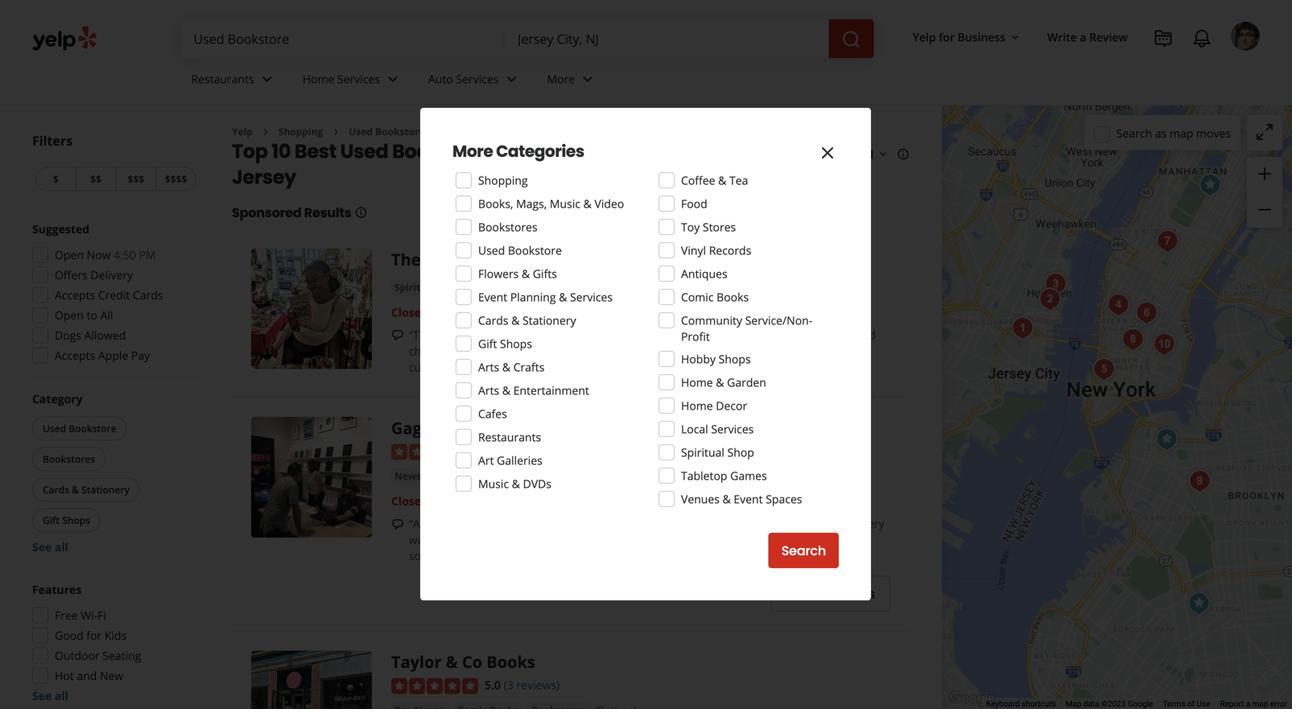 Task type: vqa. For each thing, say whether or not it's contained in the screenshot.
bottom "Tea"
no



Task type: locate. For each thing, give the bounding box(es) containing it.
flowers & gifts
[[478, 266, 557, 282]]

open for open now 4:50 pm
[[55, 247, 84, 263]]

can't
[[642, 516, 667, 532]]

friday
[[458, 305, 490, 320]]

spiritual shop button
[[391, 279, 465, 296]]

1 horizontal spatial yelp
[[913, 29, 936, 45]]

a right report
[[1247, 700, 1251, 709]]

shops up home & garden
[[719, 352, 751, 367]]

0 vertical spatial gift
[[478, 336, 497, 352]]

spiritual up tabletop on the right bottom of the page
[[681, 445, 725, 460]]

1 horizontal spatial spiritual shop
[[681, 445, 755, 460]]

2 (3 from the top
[[504, 678, 514, 693]]

community service/non- profit
[[681, 313, 813, 344]]

spent
[[594, 532, 624, 548]]

0 horizontal spatial gift
[[43, 514, 60, 527]]

reviews) up 'dvds'
[[517, 444, 560, 459]]

home up local
[[681, 398, 713, 414]]

& inside "group"
[[72, 483, 79, 497]]

directions
[[812, 585, 876, 603]]

2 horizontal spatial for
[[939, 29, 955, 45]]

1 horizontal spatial as
[[815, 516, 827, 532]]

2 see all button from the top
[[32, 689, 68, 704]]

24 chevron down v2 image
[[258, 70, 277, 89], [383, 70, 403, 89]]

cards inside more categories dialog
[[478, 313, 509, 328]]

2 i from the left
[[636, 516, 639, 532]]

cards & stationery
[[478, 313, 576, 328], [43, 483, 130, 497]]

0 vertical spatial more
[[547, 71, 575, 87]]

services down decor
[[711, 422, 754, 437]]

24 chevron down v2 image for auto services
[[502, 70, 522, 89]]

1 horizontal spatial for
[[446, 343, 461, 359]]

art galleries inside button
[[530, 470, 590, 483]]

to left see
[[805, 532, 816, 548]]

reviewer-
[[584, 516, 633, 532]]

jersey up the books, mags, music & video
[[544, 138, 608, 165]]

bookstore up gifts
[[508, 243, 562, 258]]

1 vertical spatial books
[[487, 651, 536, 673]]

as left 'moves'
[[1156, 125, 1167, 141]]

1 (3 reviews) from the top
[[504, 444, 560, 459]]

0 vertical spatial home
[[303, 71, 335, 87]]

24 chevron down v2 image inside more link
[[578, 70, 598, 89]]

0 vertical spatial for
[[939, 29, 955, 45]]

bookoff - new york image
[[1152, 226, 1184, 258]]

bookstores up reviewer-
[[603, 470, 658, 483]]

bookstores link
[[593, 279, 654, 296], [600, 468, 661, 485]]

shops inside gift shops button
[[62, 514, 90, 527]]

0 vertical spatial cards & stationery
[[478, 313, 576, 328]]

music right mags, on the left
[[550, 196, 581, 211]]

map for moves
[[1170, 125, 1194, 141]]

see all
[[32, 540, 68, 555], [32, 689, 68, 704]]

best
[[295, 138, 337, 165]]

1 horizontal spatial 24 chevron down v2 image
[[578, 70, 598, 89]]

0 vertical spatial galleries
[[497, 453, 543, 468]]

offers
[[55, 267, 88, 283]]

video
[[595, 196, 624, 211]]

0 horizontal spatial galleries
[[497, 453, 543, 468]]

spiritual inside more categories dialog
[[681, 445, 725, 460]]

0 vertical spatial music
[[550, 196, 581, 211]]

bookstores down used bookstore button
[[43, 453, 95, 466]]

newspapers
[[395, 470, 454, 483]]

1 24 chevron down v2 image from the left
[[502, 70, 522, 89]]

arts down crystal
[[478, 360, 500, 375]]

used bookstore down home services link
[[349, 125, 425, 138]]

zoom out image
[[1256, 200, 1275, 219]]

1 24 chevron down v2 image from the left
[[258, 70, 277, 89]]

search inside button
[[782, 542, 826, 560]]

1 see all from the top
[[32, 540, 68, 555]]

gagosian shop
[[391, 417, 509, 439]]

16 chevron right v2 image
[[259, 125, 272, 138], [330, 125, 343, 138]]

new inside top 10 best used bookstore near jersey city, new jersey
[[660, 138, 703, 165]]

restaurants inside business categories element
[[191, 71, 254, 87]]

keyboard shortcuts
[[987, 700, 1056, 709]]

1 accepts from the top
[[55, 288, 95, 303]]

used bookstore button
[[32, 417, 127, 441]]

2 24 chevron down v2 image from the left
[[578, 70, 598, 89]]

1 vertical spatial see all button
[[32, 689, 68, 704]]

0 horizontal spatial a
[[1080, 29, 1087, 45]]

reviews) right 5.0
[[517, 678, 560, 693]]

home up shopping link
[[303, 71, 335, 87]]

spiritual inside button
[[395, 281, 436, 294]]

1 vertical spatial music
[[478, 476, 509, 492]]

16 chevron right v2 image right yelp link
[[259, 125, 272, 138]]

yelp inside 'button'
[[913, 29, 936, 45]]

gift shops inside gift shops button
[[43, 514, 90, 527]]

art up magazines
[[478, 453, 494, 468]]

0 vertical spatial new
[[660, 138, 703, 165]]

stationery down event planning & services
[[523, 313, 576, 328]]

bookstore down category
[[69, 422, 117, 435]]

home down hobby
[[681, 375, 713, 390]]

map for error
[[1253, 700, 1269, 709]]

gemstones & minerals
[[475, 281, 583, 294]]

see all button down gift shops button
[[32, 540, 68, 555]]

stationery inside cards & stationery button
[[81, 483, 130, 497]]

0 horizontal spatial 24 chevron down v2 image
[[258, 70, 277, 89]]

get directions link
[[772, 576, 891, 612]]

and inside "group"
[[77, 669, 97, 684]]

brooklyn down records
[[720, 280, 767, 296]]

2 vertical spatial for
[[86, 628, 102, 644]]

downtown brooklyn
[[660, 280, 767, 296]]

credit
[[98, 288, 130, 303]]

shops up arts & crafts
[[500, 336, 532, 352]]

dogs allowed
[[55, 328, 126, 343]]

want
[[482, 516, 508, 532]]

all down hot
[[55, 689, 68, 704]]

brooklyn up the hobby shops on the right of page
[[697, 327, 744, 343]]

books
[[717, 290, 749, 305], [487, 651, 536, 673]]

factory
[[588, 248, 649, 271]]

16 info v2 image
[[897, 148, 910, 161]]

$$$$ button
[[156, 167, 197, 191]]

0 horizontal spatial spiritual shop
[[395, 281, 462, 294]]

art inside more categories dialog
[[478, 453, 494, 468]]

2 16 chevron right v2 image from the left
[[330, 125, 343, 138]]

1 vertical spatial galleries
[[548, 470, 590, 483]]

2 horizontal spatial shops
[[719, 352, 751, 367]]

all for category
[[55, 540, 68, 555]]

pay
[[131, 348, 150, 363]]

1 vertical spatial yelp
[[232, 125, 253, 138]]

bookstores button for upper east side
[[600, 468, 661, 485]]

(3 reviews) link
[[504, 442, 560, 459], [504, 676, 560, 694]]

for left "business"
[[939, 29, 955, 45]]

24 chevron down v2 image for more
[[578, 70, 598, 89]]

the down this
[[736, 532, 754, 548]]

(3 reviews) right 5.0
[[504, 678, 560, 693]]

bookstore inside used bookstore button
[[69, 422, 117, 435]]

shops
[[500, 336, 532, 352], [719, 352, 751, 367], [62, 514, 90, 527]]

0 horizontal spatial shopping
[[279, 125, 323, 138]]

pm
[[139, 247, 156, 263]]

i up few
[[636, 516, 639, 532]]

home for home & garden
[[681, 375, 713, 390]]

bush
[[425, 248, 465, 271]]

see all button for features
[[32, 689, 68, 704]]

2 arts from the top
[[478, 383, 500, 398]]

newspapers & magazines link
[[391, 468, 521, 485]]

0 horizontal spatial of
[[624, 327, 635, 343]]

1 vertical spatial see all
[[32, 689, 68, 704]]

terms of use
[[1163, 700, 1211, 709]]

1 vertical spatial see
[[32, 689, 52, 704]]

(3 right 4.0
[[504, 444, 514, 459]]

1 vertical spatial cards & stationery
[[43, 483, 130, 497]]

of inside "this tiny cozy space located in the heart of downtown brooklyn has the perfect vibe, and charm for crystal collectors and users. 'yes' the prices are reasonable and our customer…"
[[624, 327, 635, 343]]

galleries up music & dvds at the left bottom
[[497, 453, 543, 468]]

24 chevron down v2 image up "10"
[[258, 70, 277, 89]]

1 (3 reviews) link from the top
[[504, 442, 560, 459]]

bookstores inside more categories dialog
[[478, 219, 538, 235]]

sponsored
[[232, 204, 302, 222]]

closed until friday
[[391, 305, 490, 320]]

to
[[87, 308, 97, 323], [511, 516, 522, 532], [492, 532, 503, 548], [805, 532, 816, 548]]

accepts for accepts apple pay
[[55, 348, 95, 363]]

now
[[87, 247, 111, 263]]

0 vertical spatial arts
[[478, 360, 500, 375]]

1 vertical spatial spiritual shop
[[681, 445, 755, 460]]

the bush doctor crystal factory image
[[251, 248, 372, 369], [1151, 424, 1184, 456]]

restaurants up yelp link
[[191, 71, 254, 87]]

flowers
[[478, 266, 519, 282]]

2 24 chevron down v2 image from the left
[[383, 70, 403, 89]]

notifications image
[[1193, 29, 1212, 48]]

write a review link
[[1041, 23, 1135, 52]]

shopping right the top
[[279, 125, 323, 138]]

0 vertical spatial of
[[624, 327, 635, 343]]

arts down more link
[[478, 383, 500, 398]]

closed for closed until friday
[[391, 305, 428, 320]]

1 horizontal spatial shops
[[500, 336, 532, 352]]

0 vertical spatial (3 reviews) link
[[504, 442, 560, 459]]

1 vertical spatial (3
[[504, 678, 514, 693]]

more inside dialog
[[453, 140, 493, 163]]

shop up 4.0 link
[[469, 417, 509, 439]]

see for category
[[32, 540, 52, 555]]

16 speech v2 image
[[391, 329, 404, 342]]

1 vertical spatial art
[[530, 470, 545, 483]]

(3 reviews) up 'dvds'
[[504, 444, 560, 459]]

16 speech v2 image
[[391, 518, 404, 531]]

0 horizontal spatial more
[[453, 140, 493, 163]]

arts for arts & entertainment
[[478, 383, 500, 398]]

home
[[303, 71, 335, 87], [681, 375, 713, 390], [681, 398, 713, 414]]

1 horizontal spatial gift
[[478, 336, 497, 352]]

home services
[[303, 71, 380, 87]]

24 chevron down v2 image
[[502, 70, 522, 89], [578, 70, 598, 89]]

see all button down hot
[[32, 689, 68, 704]]

more inside business categories element
[[547, 71, 575, 87]]

1 vertical spatial reviews)
[[517, 678, 560, 693]]

gift down cards & stationery button
[[43, 514, 60, 527]]

more categories dialog
[[0, 0, 1293, 710]]

the up see
[[830, 516, 847, 532]]

1 16 chevron right v2 image from the left
[[259, 125, 272, 138]]

used inside more categories dialog
[[478, 243, 505, 258]]

0 vertical spatial restaurants
[[191, 71, 254, 87]]

bookstores button
[[593, 279, 654, 296], [32, 447, 106, 472], [600, 468, 661, 485]]

more for more categories
[[453, 140, 493, 163]]

2 see all from the top
[[32, 689, 68, 704]]

4:50
[[114, 247, 136, 263]]

bookstores
[[478, 219, 538, 235], [596, 281, 651, 294], [43, 453, 95, 466], [603, 470, 658, 483]]

google image
[[946, 689, 1000, 710]]

1 vertical spatial gift shops
[[43, 514, 90, 527]]

keyboard shortcuts button
[[987, 699, 1056, 710]]

1 horizontal spatial cards
[[133, 288, 163, 303]]

crystal
[[464, 343, 498, 359]]

search for search as map moves
[[1117, 125, 1153, 141]]

the right has
[[768, 327, 785, 343]]

good
[[55, 628, 84, 644]]

1 horizontal spatial much
[[691, 516, 720, 532]]

bookstores down factory
[[596, 281, 651, 294]]

1 see from the top
[[32, 540, 52, 555]]

of left use
[[1188, 700, 1195, 709]]

2 (3 reviews) link from the top
[[504, 676, 560, 694]]

1 vertical spatial cards
[[478, 313, 509, 328]]

0 vertical spatial event
[[478, 290, 508, 305]]

and down outdoor
[[77, 669, 97, 684]]

stores
[[703, 219, 736, 235]]

see
[[819, 532, 837, 548]]

unnameable books image
[[1184, 466, 1217, 498]]

1 horizontal spatial galleries
[[548, 470, 590, 483]]

free
[[55, 608, 78, 623]]

spiritual shop up closed until friday in the left top of the page
[[395, 281, 462, 294]]

much
[[429, 516, 458, 532], [691, 516, 720, 532]]

2 see from the top
[[32, 689, 52, 704]]

1 closed from the top
[[391, 305, 428, 320]]

16 chevron right v2 image for used bookstore
[[330, 125, 343, 138]]

1 arts from the top
[[478, 360, 500, 375]]

more
[[475, 360, 505, 375]]

see all down gift shops button
[[32, 540, 68, 555]]

art galleries up music & dvds at the left bottom
[[478, 453, 543, 468]]

0 vertical spatial cards
[[133, 288, 163, 303]]

gemstones
[[475, 281, 529, 294]]

reviews) for gagosian shop
[[517, 444, 560, 459]]

shops down cards & stationery button
[[62, 514, 90, 527]]

5.0
[[485, 678, 501, 693]]

24 chevron down v2 image for restaurants
[[258, 70, 277, 89]]

(3 for gagosian shop
[[504, 444, 514, 459]]

newspapers & magazines
[[395, 470, 517, 483]]

art right magazines
[[530, 470, 545, 483]]

spaces
[[766, 492, 803, 507]]

bookstore inside more categories dialog
[[508, 243, 562, 258]]

1 vertical spatial home
[[681, 375, 713, 390]]

2 horizontal spatial cards
[[478, 313, 509, 328]]

art galleries
[[478, 453, 543, 468], [530, 470, 590, 483]]

new up the coffee
[[660, 138, 703, 165]]

event
[[478, 290, 508, 305], [734, 492, 763, 507]]

0 vertical spatial stationery
[[523, 313, 576, 328]]

0 vertical spatial search
[[1117, 125, 1153, 141]]

spiritual
[[395, 281, 436, 294], [681, 445, 725, 460]]

2 horizontal spatial shop
[[728, 445, 755, 460]]

shopping up books,
[[478, 173, 528, 188]]

0 vertical spatial (3
[[504, 444, 514, 459]]

search down user actions element
[[1117, 125, 1153, 141]]

0 horizontal spatial spiritual
[[395, 281, 436, 294]]

2 accepts from the top
[[55, 348, 95, 363]]

services for home services
[[337, 71, 380, 87]]

spiritual shop inside more categories dialog
[[681, 445, 755, 460]]

0 vertical spatial art galleries
[[478, 453, 543, 468]]

for for kids
[[86, 628, 102, 644]]

0 vertical spatial yelp
[[913, 29, 936, 45]]

1 horizontal spatial new
[[660, 138, 703, 165]]

2 reviews) from the top
[[517, 678, 560, 693]]

crafts
[[514, 360, 545, 375]]

more left near
[[453, 140, 493, 163]]

see for features
[[32, 689, 52, 704]]

used inside top 10 best used bookstore near jersey city, new jersey
[[340, 138, 389, 165]]

storm.
[[557, 532, 591, 548]]

services
[[337, 71, 380, 87], [456, 71, 499, 87], [570, 290, 613, 305], [711, 422, 754, 437]]

1 vertical spatial bookstores link
[[600, 468, 661, 485]]

until
[[431, 305, 455, 320]]

search down the visit
[[782, 542, 826, 560]]

art galleries up first
[[530, 470, 590, 483]]

None search field
[[181, 19, 878, 58]]

closed up "as
[[391, 494, 428, 509]]

reviews)
[[517, 444, 560, 459], [517, 678, 560, 693]]

1 vertical spatial new
[[100, 669, 123, 684]]

services up used bookstore link
[[337, 71, 380, 87]]

open to all
[[55, 308, 113, 323]]

used bookstore link
[[349, 125, 425, 138]]

open up offers
[[55, 247, 84, 263]]

0 horizontal spatial jersey
[[232, 164, 296, 191]]

& inside 'button'
[[457, 470, 464, 483]]

2 vertical spatial cards
[[43, 483, 69, 497]]

0 vertical spatial bookstores link
[[593, 279, 654, 296]]

outdoor
[[55, 648, 100, 664]]

closed up "this
[[391, 305, 428, 320]]

open up the dogs
[[55, 308, 84, 323]]

1 vertical spatial map
[[1253, 700, 1269, 709]]

0 vertical spatial see all button
[[32, 540, 68, 555]]

taylor & co books link
[[391, 651, 536, 673]]

gift shops down cards & stationery button
[[43, 514, 90, 527]]

1 all from the top
[[55, 540, 68, 555]]

for inside "group"
[[86, 628, 102, 644]]

art galleries inside more categories dialog
[[478, 453, 543, 468]]

to left all
[[87, 308, 97, 323]]

1 vertical spatial event
[[734, 492, 763, 507]]

accepts down offers
[[55, 288, 95, 303]]

0 vertical spatial books
[[717, 290, 749, 305]]

dvds
[[523, 476, 552, 492]]

1 horizontal spatial 16 chevron right v2 image
[[330, 125, 343, 138]]

as up due
[[461, 516, 473, 532]]

accepts down the dogs
[[55, 348, 95, 363]]

5 star rating image
[[391, 678, 478, 695]]

1 vertical spatial art galleries
[[530, 470, 590, 483]]

0 vertical spatial see all
[[32, 540, 68, 555]]

0 vertical spatial shopping
[[279, 125, 323, 138]]

yelp left "10"
[[232, 125, 253, 138]]

snow
[[526, 532, 554, 548]]

1 vertical spatial (3 reviews)
[[504, 678, 560, 693]]

more up categories
[[547, 71, 575, 87]]

see all button
[[32, 540, 68, 555], [32, 689, 68, 704]]

0 horizontal spatial 24 chevron down v2 image
[[502, 70, 522, 89]]

0 horizontal spatial for
[[86, 628, 102, 644]]

cards up gift shops button
[[43, 483, 69, 497]]

24 chevron down v2 image left auto
[[383, 70, 403, 89]]

jersey up sponsored
[[232, 164, 296, 191]]

"this tiny cozy space located in the heart of downtown brooklyn has the perfect vibe, and charm for crystal collectors and users. 'yes' the prices are reasonable and our customer…"
[[409, 327, 876, 375]]

bookstore inside top 10 best used bookstore near jersey city, new jersey
[[392, 138, 490, 165]]

2 open from the top
[[55, 308, 84, 323]]

to left "be" in the bottom of the page
[[511, 516, 522, 532]]

search for search
[[782, 542, 826, 560]]

used bookstore inside button
[[43, 422, 117, 435]]

local
[[681, 422, 709, 437]]

tabletop
[[681, 468, 728, 484]]

services right auto
[[456, 71, 499, 87]]

galleries inside more categories dialog
[[497, 453, 543, 468]]

bookstores down books,
[[478, 219, 538, 235]]

1 horizontal spatial books
[[717, 290, 749, 305]]

0 vertical spatial all
[[55, 540, 68, 555]]

cafes
[[478, 406, 507, 422]]

for inside 'button'
[[939, 29, 955, 45]]

all down gift shops button
[[55, 540, 68, 555]]

2 closed from the top
[[391, 494, 428, 509]]

galleries up first
[[548, 470, 590, 483]]

1 vertical spatial of
[[1188, 700, 1195, 709]]

restaurants down cafes
[[478, 430, 541, 445]]

for for business
[[939, 29, 955, 45]]

for up 'outdoor seating'
[[86, 628, 102, 644]]

shortcuts
[[1022, 700, 1056, 709]]

(3 right 5.0
[[504, 678, 514, 693]]

closed for closed
[[391, 494, 428, 509]]

word image
[[1007, 313, 1039, 345]]

home for home decor
[[681, 398, 713, 414]]

business categories element
[[178, 58, 1261, 105]]

as up see
[[815, 516, 827, 532]]

bookstore down auto
[[392, 138, 490, 165]]

1 open from the top
[[55, 247, 84, 263]]

close image
[[818, 143, 838, 163]]

map left error
[[1253, 700, 1269, 709]]

stationery
[[523, 313, 576, 328], [81, 483, 130, 497]]

spiritual shop down local services
[[681, 445, 755, 460]]

bookstores button down used bookstore button
[[32, 447, 106, 472]]

1 vertical spatial restaurants
[[478, 430, 541, 445]]

1 vertical spatial brooklyn
[[697, 327, 744, 343]]

1 vertical spatial used bookstore
[[478, 243, 562, 258]]

(3 reviews) link for taylor & co books
[[504, 676, 560, 694]]

for down tiny
[[446, 343, 461, 359]]

24 chevron down v2 image inside restaurants link
[[258, 70, 277, 89]]

0 horizontal spatial 16 chevron right v2 image
[[259, 125, 272, 138]]

24 chevron down v2 image inside auto services link
[[502, 70, 522, 89]]

event down flowers
[[478, 290, 508, 305]]

1 horizontal spatial spiritual
[[681, 445, 725, 460]]

16 info v2 image
[[355, 206, 368, 219]]

bookstores link for downtown brooklyn
[[593, 279, 654, 296]]

24 chevron down v2 image for home services
[[383, 70, 403, 89]]

yelp for yelp for business
[[913, 29, 936, 45]]

0 vertical spatial reviews)
[[517, 444, 560, 459]]

2 all from the top
[[55, 689, 68, 704]]

gift up more link
[[478, 336, 497, 352]]

1 reviews) from the top
[[517, 444, 560, 459]]

home inside business categories element
[[303, 71, 335, 87]]

0 vertical spatial (3 reviews)
[[504, 444, 560, 459]]

gifts
[[533, 266, 557, 282]]

spiritual shop link
[[391, 279, 465, 296]]

garden
[[727, 375, 767, 390]]

1 vertical spatial a
[[1247, 700, 1251, 709]]

used bookstore down category
[[43, 422, 117, 435]]

1 see all button from the top
[[32, 540, 68, 555]]

bookstores link down factory
[[593, 279, 654, 296]]

minutes
[[649, 532, 692, 548]]

24 chevron down v2 image inside home services link
[[383, 70, 403, 89]]

group
[[1248, 157, 1283, 228], [27, 221, 200, 368], [29, 391, 200, 555], [27, 582, 200, 704]]

for inside "this tiny cozy space located in the heart of downtown brooklyn has the perfect vibe, and charm for crystal collectors and users. 'yes' the prices are reasonable and our customer…"
[[446, 343, 461, 359]]

1 vertical spatial shopping
[[478, 173, 528, 188]]

1 horizontal spatial 24 chevron down v2 image
[[383, 70, 403, 89]]

0 vertical spatial used bookstore
[[349, 125, 425, 138]]

stationery up gift shops button
[[81, 483, 130, 497]]

1 vertical spatial search
[[782, 542, 826, 560]]

0 horizontal spatial stationery
[[81, 483, 130, 497]]

symposia bookstore image
[[1040, 268, 1072, 300]]

and right vibe,
[[856, 327, 876, 343]]

0 vertical spatial the bush doctor crystal factory image
[[251, 248, 372, 369]]

2 (3 reviews) from the top
[[504, 678, 560, 693]]

much up closed
[[429, 516, 458, 532]]

(3 reviews) for gagosian shop
[[504, 444, 560, 459]]

$$ button
[[76, 167, 116, 191]]

to down want
[[492, 532, 503, 548]]

search image
[[842, 30, 861, 49]]

1 (3 from the top
[[504, 444, 514, 459]]

a
[[1080, 29, 1087, 45], [1247, 700, 1251, 709]]

auto services
[[429, 71, 499, 87]]

sponsored results
[[232, 204, 352, 222]]

and down in on the top of the page
[[554, 343, 574, 359]]



Task type: describe. For each thing, give the bounding box(es) containing it.
gagosian shop image
[[251, 417, 372, 538]]

bookstore down home services link
[[375, 125, 425, 138]]

side
[[728, 469, 750, 485]]

the right "be" in the bottom of the page
[[541, 516, 558, 532]]

user actions element
[[900, 20, 1283, 119]]

error
[[1271, 700, 1288, 709]]

accepts apple pay
[[55, 348, 150, 363]]

services for local services
[[711, 422, 754, 437]]

vibe,
[[829, 327, 853, 343]]

group containing suggested
[[27, 221, 200, 368]]

first
[[561, 516, 581, 532]]

1 horizontal spatial of
[[1188, 700, 1195, 709]]

comic
[[681, 290, 714, 305]]

shops for crafts
[[500, 336, 532, 352]]

0 horizontal spatial new
[[100, 669, 123, 684]]

cards inside button
[[43, 483, 69, 497]]

home for home services
[[303, 71, 335, 87]]

the right in on the top of the page
[[573, 327, 590, 343]]

category
[[32, 391, 83, 407]]

little city books image
[[1035, 284, 1067, 316]]

vinyl records
[[681, 243, 752, 258]]

categories
[[496, 140, 585, 163]]

1 horizontal spatial jersey
[[544, 138, 608, 165]]

1 i from the left
[[476, 516, 479, 532]]

gift shops inside more categories dialog
[[478, 336, 532, 352]]

gagosian shop image
[[1195, 169, 1227, 201]]

group containing category
[[29, 391, 200, 555]]

shopping link
[[279, 125, 323, 138]]

delivery
[[90, 267, 133, 283]]

the right 'yes'
[[638, 343, 655, 359]]

and left the our
[[774, 343, 794, 359]]

terms of use link
[[1163, 700, 1211, 709]]

open for open to all
[[55, 308, 84, 323]]

magazines
[[467, 470, 517, 483]]

prices
[[658, 343, 689, 359]]

yelp for yelp link
[[232, 125, 253, 138]]

accepts for accepts credit cards
[[55, 288, 95, 303]]

dogs
[[55, 328, 81, 343]]

book club bar image
[[1149, 329, 1181, 361]]

review
[[1090, 29, 1128, 45]]

shop inside button
[[438, 281, 462, 294]]

bookstores link for upper east side
[[600, 468, 661, 485]]

0 horizontal spatial as
[[461, 516, 473, 532]]

business
[[958, 29, 1006, 45]]

around
[[695, 532, 733, 548]]

vinyl
[[681, 243, 706, 258]]

books inside more categories dialog
[[717, 290, 749, 305]]

to inside "group"
[[87, 308, 97, 323]]

allowed
[[84, 328, 126, 343]]

downtown
[[638, 327, 694, 343]]

$
[[53, 172, 59, 186]]

the mysterious bookshop image
[[1089, 354, 1121, 386]]

galleries inside button
[[548, 470, 590, 483]]

service/non-
[[746, 313, 813, 328]]

left bank books image
[[1103, 289, 1135, 321]]

the down want
[[506, 532, 523, 548]]

has
[[747, 327, 765, 343]]

profit
[[681, 329, 710, 344]]

offers delivery
[[55, 267, 133, 283]]

(3 reviews) for taylor & co books
[[504, 678, 560, 693]]

community
[[681, 313, 743, 328]]

'yes'
[[612, 343, 635, 359]]

hot
[[55, 669, 74, 684]]

outdoor seating
[[55, 648, 141, 664]]

0 horizontal spatial music
[[478, 476, 509, 492]]

shopping inside more categories dialog
[[478, 173, 528, 188]]

a for write
[[1080, 29, 1087, 45]]

the
[[391, 248, 421, 271]]

write a review
[[1048, 29, 1128, 45]]

the bush doctor crystal factory
[[391, 248, 649, 271]]

2 much from the left
[[691, 516, 720, 532]]

expand map image
[[1256, 122, 1275, 142]]

spiritual shop inside button
[[395, 281, 462, 294]]

4 star rating image
[[391, 444, 478, 460]]

wi-
[[81, 608, 98, 623]]

bookstores button for downtown brooklyn
[[593, 279, 654, 296]]

cards & stationery inside more categories dialog
[[478, 313, 576, 328]]

0 horizontal spatial event
[[478, 290, 508, 305]]

this
[[740, 516, 759, 532]]

get
[[787, 585, 809, 603]]

projects image
[[1154, 29, 1174, 48]]

restaurants inside more categories dialog
[[478, 430, 541, 445]]

features
[[32, 582, 82, 598]]

search button
[[769, 533, 839, 569]]

toy stores
[[681, 219, 736, 235]]

see all for category
[[32, 540, 68, 555]]

brooklyn inside "this tiny cozy space located in the heart of downtown brooklyn has the perfect vibe, and charm for crystal collectors and users. 'yes' the prices are reasonable and our customer…"
[[697, 327, 744, 343]]

few
[[627, 532, 646, 548]]

filters
[[32, 132, 73, 149]]

used inside button
[[43, 422, 66, 435]]

venues
[[681, 492, 720, 507]]

art inside button
[[530, 470, 545, 483]]

taylor & co books image
[[1184, 588, 1216, 620]]

1 vertical spatial shop
[[469, 417, 509, 439]]

day's
[[762, 516, 789, 532]]

more for more
[[547, 71, 575, 87]]

tea
[[730, 173, 749, 188]]

suggested
[[32, 221, 90, 237]]

2 horizontal spatial as
[[1156, 125, 1167, 141]]

mags,
[[516, 196, 547, 211]]

16 chevron down v2 image
[[1009, 31, 1022, 44]]

arts & crafts
[[478, 360, 545, 375]]

reviews) for taylor & co books
[[517, 678, 560, 693]]

1 horizontal spatial the bush doctor crystal factory image
[[1151, 424, 1184, 456]]

free wi-fi
[[55, 608, 106, 623]]

(3 for taylor & co books
[[504, 678, 514, 693]]

reasonable
[[712, 343, 771, 359]]

antiques
[[681, 266, 728, 282]]

see all button for category
[[32, 540, 68, 555]]

shop inside more categories dialog
[[728, 445, 755, 460]]

doctor
[[469, 248, 524, 271]]

coffee
[[681, 173, 716, 188]]

on
[[723, 516, 737, 532]]

map region
[[911, 0, 1293, 710]]

report a map error
[[1221, 700, 1288, 709]]

the bush doctor crystal factory link
[[391, 248, 649, 271]]

0 vertical spatial brooklyn
[[720, 280, 767, 296]]

gemstones & minerals link
[[472, 279, 587, 296]]

home services link
[[290, 58, 416, 105]]

0 horizontal spatial the bush doctor crystal factory image
[[251, 248, 372, 369]]

stationery inside more categories dialog
[[523, 313, 576, 328]]

arts for arts & crafts
[[478, 360, 500, 375]]

taylor & co books
[[391, 651, 536, 673]]

crystal
[[528, 248, 584, 271]]

group containing features
[[27, 582, 200, 704]]

gift inside more categories dialog
[[478, 336, 497, 352]]

$$$
[[128, 172, 144, 186]]

(3 reviews) link for gagosian shop
[[504, 442, 560, 459]]

bookstores inside "group"
[[43, 453, 95, 466]]

our
[[797, 343, 815, 359]]

gift inside button
[[43, 514, 60, 527]]

yelp for business button
[[907, 23, 1028, 52]]

decor
[[716, 398, 748, 414]]

due
[[469, 532, 489, 548]]

heart
[[593, 327, 621, 343]]

report
[[1221, 700, 1245, 709]]

comic books
[[681, 290, 749, 305]]

home decor
[[681, 398, 748, 414]]

a for report
[[1247, 700, 1251, 709]]

yelp for business
[[913, 29, 1006, 45]]

shops for garden
[[719, 352, 751, 367]]

zoom in image
[[1256, 164, 1275, 184]]

16 chevron right v2 image for shopping
[[259, 125, 272, 138]]

top 10 best used bookstore near jersey city, new jersey
[[232, 138, 703, 191]]

cards & stationery inside cards & stationery button
[[43, 483, 130, 497]]

used bookstore inside more categories dialog
[[478, 243, 562, 258]]

taylor
[[391, 651, 442, 673]]

good for kids
[[55, 628, 127, 644]]

see all for features
[[32, 689, 68, 704]]

use
[[1197, 700, 1211, 709]]

1 horizontal spatial used bookstore
[[349, 125, 425, 138]]

users.
[[577, 343, 609, 359]]

1 much from the left
[[429, 516, 458, 532]]

housing works bookstore image
[[1118, 324, 1150, 356]]

home & garden
[[681, 375, 767, 390]]

get directions
[[787, 585, 876, 603]]

books,
[[478, 196, 513, 211]]

strand bookstore image
[[1131, 297, 1163, 329]]

terms
[[1163, 700, 1186, 709]]

all for features
[[55, 689, 68, 704]]

fi
[[98, 608, 106, 623]]

services for auto services
[[456, 71, 499, 87]]

"this
[[409, 327, 435, 343]]

are
[[692, 343, 709, 359]]

services up heart
[[570, 290, 613, 305]]

yelp link
[[232, 125, 253, 138]]

food
[[681, 196, 708, 211]]

moves
[[1197, 125, 1232, 141]]



